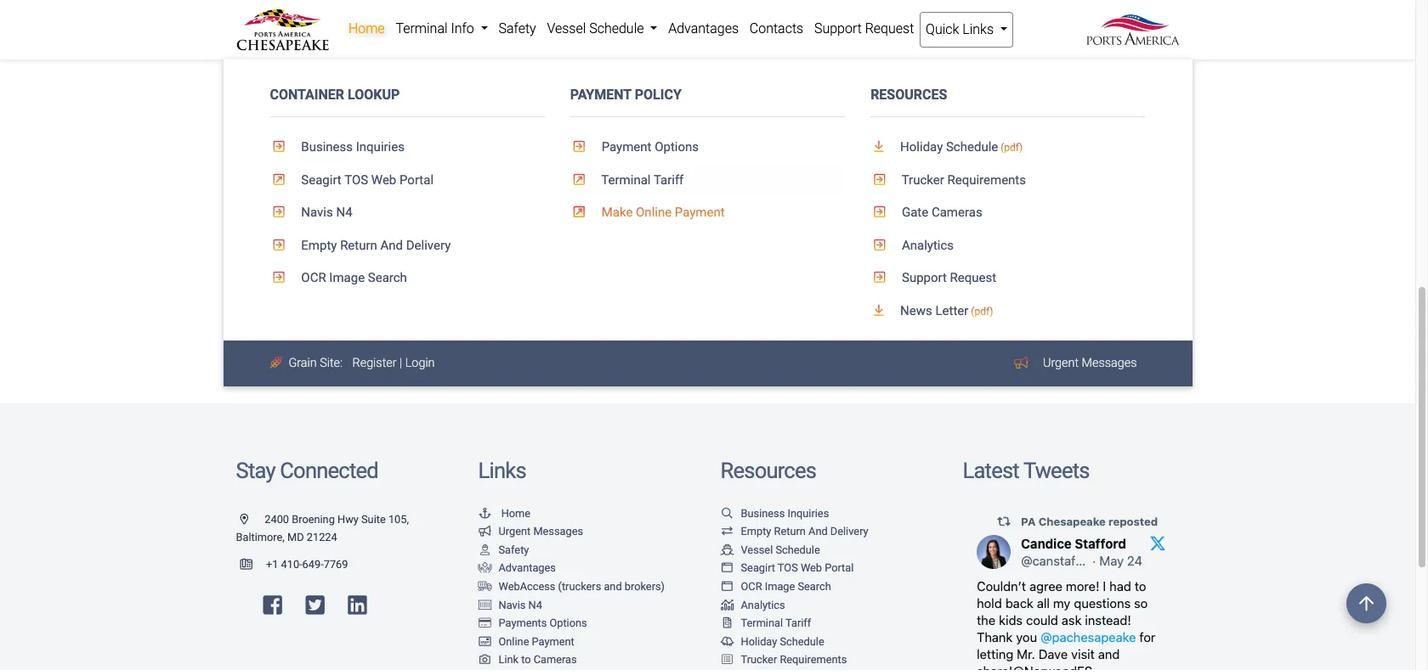 Task type: vqa. For each thing, say whether or not it's contained in the screenshot.
Payment
yes



Task type: locate. For each thing, give the bounding box(es) containing it.
1 horizontal spatial seagirt
[[741, 562, 775, 575]]

0 horizontal spatial analytics
[[741, 599, 785, 612]]

1 horizontal spatial navis n4
[[499, 599, 542, 612]]

support
[[814, 20, 862, 37], [902, 271, 947, 286]]

search
[[368, 271, 407, 286], [798, 581, 831, 593]]

n4
[[336, 205, 352, 220], [528, 599, 542, 612]]

browser image
[[720, 564, 734, 575], [720, 582, 734, 593]]

request up the "letter"
[[950, 271, 996, 286]]

(pdf) for letter
[[971, 306, 993, 318]]

1 horizontal spatial vessel schedule
[[741, 544, 820, 557]]

request
[[865, 20, 914, 37], [950, 271, 996, 286]]

online down me
[[636, 205, 672, 220]]

advantages up webaccess
[[499, 562, 556, 575]]

ocr image search link inside quick links element
[[270, 262, 545, 295]]

business inquiries down the container lookup
[[298, 140, 405, 155]]

(pdf) inside the 'news letter (pdf)'
[[971, 306, 993, 318]]

seagirt tos web portal inside quick links element
[[298, 172, 434, 188]]

1 vertical spatial requirements
[[780, 654, 847, 667]]

portal inside quick links element
[[400, 172, 434, 188]]

empty return and delivery
[[298, 238, 451, 253], [741, 526, 869, 538]]

safety link right info
[[493, 12, 542, 46]]

inquiries
[[356, 140, 405, 155], [788, 507, 829, 520]]

browser image for ocr
[[720, 582, 734, 593]]

0 horizontal spatial terminal tariff
[[598, 172, 684, 188]]

advantages link
[[663, 12, 744, 46], [478, 562, 556, 575]]

105,
[[388, 513, 409, 526]]

info
[[451, 20, 474, 37]]

options up online payment
[[550, 617, 587, 630]]

payment left policy
[[570, 87, 631, 103]]

0 horizontal spatial web
[[371, 172, 396, 188]]

support request left "quick"
[[814, 20, 914, 37]]

1 vertical spatial ocr image search link
[[720, 581, 831, 593]]

0 horizontal spatial resources
[[720, 458, 816, 484]]

ocr image search link
[[270, 262, 545, 295], [720, 581, 831, 593]]

1 vertical spatial delivery
[[830, 526, 869, 538]]

urgent messages link down anchor image
[[478, 526, 583, 538]]

vessel schedule
[[547, 20, 647, 37], [741, 544, 820, 557]]

letter
[[936, 303, 969, 319]]

1 vertical spatial request
[[950, 271, 996, 286]]

business inquiries link
[[270, 131, 545, 164], [720, 507, 829, 520]]

trucker
[[902, 172, 944, 188], [741, 654, 777, 667]]

urgent messages right bullhorn image
[[1043, 356, 1137, 371]]

seagirt inside quick links element
[[301, 172, 342, 188]]

hwy
[[338, 513, 359, 526]]

latest tweets
[[963, 458, 1090, 484]]

resources for links
[[720, 458, 816, 484]]

terminal
[[396, 20, 448, 37], [601, 172, 651, 188], [741, 617, 783, 630]]

0 horizontal spatial seagirt tos web portal
[[298, 172, 434, 188]]

(pdf)
[[1001, 142, 1023, 154], [971, 306, 993, 318]]

messages inside quick links element
[[1082, 356, 1137, 371]]

cameras
[[932, 205, 982, 220], [534, 654, 577, 667]]

1 horizontal spatial options
[[655, 140, 699, 155]]

business down the container lookup
[[301, 140, 353, 155]]

resources for payment policy
[[871, 87, 947, 103]]

empty inside quick links element
[[301, 238, 337, 253]]

this
[[719, 188, 741, 204]]

vessel schedule up payment policy
[[547, 20, 647, 37]]

advantages left contacts
[[668, 20, 739, 37]]

support request up the 'news letter (pdf)' at top right
[[899, 271, 996, 286]]

register | login
[[352, 356, 435, 371]]

+1 410-649-7769
[[266, 558, 348, 571]]

0 vertical spatial delivery
[[406, 238, 451, 253]]

0 vertical spatial analytics link
[[871, 229, 1146, 262]]

0 vertical spatial home link
[[343, 12, 390, 46]]

urgent right bullhorn icon on the left bottom of page
[[499, 526, 531, 538]]

0 vertical spatial seagirt tos web portal
[[298, 172, 434, 188]]

payment down send me a copy of this message
[[675, 205, 725, 220]]

1 horizontal spatial web
[[801, 562, 822, 575]]

tos inside quick links element
[[344, 172, 368, 188]]

trucker up gate
[[902, 172, 944, 188]]

0 vertical spatial ocr
[[301, 271, 326, 286]]

file invoice image
[[720, 619, 734, 630]]

0 horizontal spatial return
[[340, 238, 377, 253]]

1 horizontal spatial empty
[[741, 526, 771, 538]]

1 vertical spatial analytics
[[741, 599, 785, 612]]

1 browser image from the top
[[720, 564, 734, 575]]

support request link left "quick"
[[809, 12, 920, 46]]

cameras down online payment
[[534, 654, 577, 667]]

requirements inside quick links element
[[947, 172, 1026, 188]]

payment policy
[[570, 87, 682, 103]]

+1 410-649-7769 link
[[236, 558, 348, 571]]

0 vertical spatial options
[[655, 140, 699, 155]]

0 horizontal spatial links
[[478, 458, 526, 484]]

terminal up send
[[601, 172, 651, 188]]

(truckers
[[558, 581, 601, 593]]

0 vertical spatial terminal tariff
[[598, 172, 684, 188]]

make online payment
[[598, 205, 725, 220]]

1 safety from the top
[[499, 20, 536, 37]]

terminal tariff inside quick links element
[[598, 172, 684, 188]]

business inquiries link down lookup
[[270, 131, 545, 164]]

a
[[662, 188, 669, 204]]

urgent right bullhorn image
[[1043, 356, 1079, 371]]

ship image
[[720, 546, 734, 556]]

suite
[[361, 513, 386, 526]]

1 vertical spatial business inquiries link
[[720, 507, 829, 520]]

1 arrow to bottom image from the top
[[871, 140, 897, 153]]

1 horizontal spatial business inquiries
[[741, 507, 829, 520]]

trucker requirements link down "holiday schedule (pdf)"
[[871, 164, 1146, 197]]

baltimore,
[[236, 531, 285, 544]]

trucker requirements link down holiday schedule
[[720, 654, 847, 667]]

quick
[[926, 21, 959, 37]]

login
[[405, 356, 435, 371]]

0 vertical spatial request
[[865, 20, 914, 37]]

holiday for holiday schedule (pdf)
[[900, 140, 943, 155]]

ocr image search
[[298, 271, 407, 286], [741, 581, 831, 593]]

0 horizontal spatial business inquiries
[[298, 140, 405, 155]]

analytics down gate
[[899, 238, 954, 253]]

resources inside quick links element
[[871, 87, 947, 103]]

urgent messages link
[[1035, 348, 1146, 379], [478, 526, 583, 538]]

0 vertical spatial advantages link
[[663, 12, 744, 46]]

payment
[[570, 87, 631, 103], [602, 140, 652, 155], [675, 205, 725, 220], [532, 636, 574, 648]]

grain site:
[[289, 356, 343, 371]]

browser image up the analytics image
[[720, 582, 734, 593]]

seagirt
[[301, 172, 342, 188], [741, 562, 775, 575]]

2400
[[265, 513, 289, 526]]

1 vertical spatial advantages link
[[478, 562, 556, 575]]

ocr image search link for resources
[[720, 581, 831, 593]]

safety inside safety link
[[499, 20, 536, 37]]

contacts
[[750, 20, 803, 37]]

0 horizontal spatial cameras
[[534, 654, 577, 667]]

inquiries right search image
[[788, 507, 829, 520]]

holiday up gate
[[900, 140, 943, 155]]

1 vertical spatial urgent messages link
[[478, 526, 583, 538]]

holiday right bells icon
[[741, 636, 777, 648]]

resources up search image
[[720, 458, 816, 484]]

links
[[963, 21, 994, 37], [478, 458, 526, 484]]

1 horizontal spatial ocr image search link
[[720, 581, 831, 593]]

grain
[[289, 356, 317, 371]]

support right contacts
[[814, 20, 862, 37]]

2 safety from the top
[[499, 544, 529, 557]]

0 horizontal spatial urgent messages
[[499, 526, 583, 538]]

vessel schedule link up payment policy
[[542, 12, 663, 46]]

advantages link left contacts
[[663, 12, 744, 46]]

anchor image
[[478, 509, 492, 520]]

0 vertical spatial navis n4 link
[[270, 197, 545, 229]]

1 horizontal spatial urgent
[[1043, 356, 1079, 371]]

0 vertical spatial arrow to bottom image
[[871, 140, 897, 153]]

credit card image
[[478, 619, 492, 630]]

0 horizontal spatial holiday
[[741, 636, 777, 648]]

home
[[348, 20, 385, 37], [501, 507, 531, 520]]

0 vertical spatial tos
[[344, 172, 368, 188]]

cameras right gate
[[932, 205, 982, 220]]

1 horizontal spatial analytics
[[899, 238, 954, 253]]

1 horizontal spatial trucker requirements
[[899, 172, 1026, 188]]

go to top image
[[1347, 584, 1387, 624]]

urgent inside quick links element
[[1043, 356, 1079, 371]]

0 horizontal spatial analytics link
[[720, 599, 785, 612]]

navis
[[301, 205, 333, 220], [499, 599, 526, 612]]

safety link down bullhorn icon on the left bottom of page
[[478, 544, 529, 557]]

empty return and delivery inside quick links element
[[298, 238, 451, 253]]

of
[[704, 188, 716, 204]]

0 horizontal spatial ocr image search link
[[270, 262, 545, 295]]

1 vertical spatial trucker requirements link
[[720, 654, 847, 667]]

business inquiries link for resources
[[720, 507, 829, 520]]

me
[[639, 188, 658, 204]]

request left "quick"
[[865, 20, 914, 37]]

link to cameras link
[[478, 654, 577, 667]]

trucker down holiday schedule link
[[741, 654, 777, 667]]

410-
[[281, 558, 302, 571]]

trucker requirements down "holiday schedule (pdf)"
[[899, 172, 1026, 188]]

0 vertical spatial vessel
[[547, 20, 586, 37]]

holiday inside quick links element
[[900, 140, 943, 155]]

options
[[655, 140, 699, 155], [550, 617, 587, 630]]

1 vertical spatial options
[[550, 617, 587, 630]]

analytics right the analytics image
[[741, 599, 785, 612]]

1 vertical spatial resources
[[720, 458, 816, 484]]

1 vertical spatial safety link
[[478, 544, 529, 557]]

seagirt tos web portal link
[[270, 164, 545, 197], [720, 562, 854, 575]]

(pdf) up gate cameras "link"
[[1001, 142, 1023, 154]]

0 vertical spatial business inquiries
[[298, 140, 405, 155]]

1 horizontal spatial online
[[636, 205, 672, 220]]

image
[[329, 271, 365, 286], [765, 581, 795, 593]]

2 browser image from the top
[[720, 582, 734, 593]]

support inside quick links element
[[902, 271, 947, 286]]

support request link up the "letter"
[[871, 262, 1146, 295]]

policy
[[635, 87, 682, 103]]

send button
[[397, 324, 1018, 363]]

return
[[340, 238, 377, 253], [774, 526, 806, 538]]

0 horizontal spatial seagirt tos web portal link
[[270, 164, 545, 197]]

web
[[371, 172, 396, 188], [801, 562, 822, 575]]

1 horizontal spatial requirements
[[947, 172, 1026, 188]]

analytics link down gate cameras
[[871, 229, 1146, 262]]

1 horizontal spatial inquiries
[[788, 507, 829, 520]]

options inside quick links element
[[655, 140, 699, 155]]

business right search image
[[741, 507, 785, 520]]

options for payments options
[[550, 617, 587, 630]]

vessel schedule link down 'exchange' image
[[720, 544, 820, 557]]

vessel schedule right the ship icon
[[741, 544, 820, 557]]

broening
[[292, 513, 335, 526]]

home up lookup
[[348, 20, 385, 37]]

(pdf) right the "letter"
[[971, 306, 993, 318]]

0 horizontal spatial trucker
[[741, 654, 777, 667]]

terminal tariff up me
[[598, 172, 684, 188]]

analytics link
[[871, 229, 1146, 262], [720, 599, 785, 612]]

analytics image
[[720, 601, 734, 612]]

0 horizontal spatial empty return and delivery
[[298, 238, 451, 253]]

2 arrow to bottom image from the top
[[871, 304, 897, 317]]

support request
[[814, 20, 914, 37], [899, 271, 996, 286]]

register link
[[352, 356, 397, 371]]

support up news
[[902, 271, 947, 286]]

1 horizontal spatial n4
[[528, 599, 542, 612]]

0 vertical spatial image
[[329, 271, 365, 286]]

0 horizontal spatial tariff
[[654, 172, 684, 188]]

1 horizontal spatial and
[[808, 526, 828, 538]]

schedule up gate cameras
[[946, 140, 998, 155]]

649-
[[302, 558, 324, 571]]

terminal up holiday schedule link
[[741, 617, 783, 630]]

2 vertical spatial terminal
[[741, 617, 783, 630]]

web inside quick links element
[[371, 172, 396, 188]]

map marker alt image
[[240, 515, 262, 526]]

1 vertical spatial analytics link
[[720, 599, 785, 612]]

home link for the leftmost urgent messages link
[[478, 507, 531, 520]]

links up anchor image
[[478, 458, 526, 484]]

1 horizontal spatial home link
[[478, 507, 531, 520]]

0 horizontal spatial portal
[[400, 172, 434, 188]]

0 vertical spatial ocr image search link
[[270, 262, 545, 295]]

inquiries inside quick links element
[[356, 140, 405, 155]]

+1
[[266, 558, 278, 571]]

analytics inside quick links element
[[899, 238, 954, 253]]

truck container image
[[478, 582, 492, 593]]

0 horizontal spatial home
[[348, 20, 385, 37]]

md
[[287, 531, 304, 544]]

links right "quick"
[[963, 21, 994, 37]]

payment options
[[598, 140, 699, 155]]

resources
[[871, 87, 947, 103], [720, 458, 816, 484]]

holiday schedule
[[741, 636, 824, 648]]

empty return and delivery link
[[270, 229, 545, 262], [720, 526, 869, 538]]

requirements up gate cameras "link"
[[947, 172, 1026, 188]]

home link up bullhorn icon on the left bottom of page
[[478, 507, 531, 520]]

urgent messages link right bullhorn image
[[1035, 348, 1146, 379]]

urgent messages right bullhorn icon on the left bottom of page
[[499, 526, 583, 538]]

0 horizontal spatial ocr image search
[[298, 271, 407, 286]]

tariff up a at top
[[654, 172, 684, 188]]

n4 inside quick links element
[[336, 205, 352, 220]]

analytics link up file invoice image
[[720, 599, 785, 612]]

options up copy
[[655, 140, 699, 155]]

requirements down holiday schedule
[[780, 654, 847, 667]]

0 horizontal spatial terminal
[[396, 20, 448, 37]]

2400 broening hwy suite 105, baltimore, md 21224
[[236, 513, 409, 544]]

business inquiries right search image
[[741, 507, 829, 520]]

schedule right bells icon
[[780, 636, 824, 648]]

home link
[[343, 12, 390, 46], [478, 507, 531, 520]]

search inside quick links element
[[368, 271, 407, 286]]

advantages link up webaccess
[[478, 562, 556, 575]]

0 vertical spatial support
[[814, 20, 862, 37]]

1 vertical spatial terminal
[[601, 172, 651, 188]]

tariff up holiday schedule
[[786, 617, 811, 630]]

return inside quick links element
[[340, 238, 377, 253]]

0 vertical spatial holiday
[[900, 140, 943, 155]]

0 vertical spatial empty
[[301, 238, 337, 253]]

0 horizontal spatial home link
[[343, 12, 390, 46]]

0 vertical spatial web
[[371, 172, 396, 188]]

1 vertical spatial empty return and delivery
[[741, 526, 869, 538]]

trucker requirements down holiday schedule
[[741, 654, 847, 667]]

arrow to bottom image
[[871, 140, 897, 153], [871, 304, 897, 317]]

terminal left info
[[396, 20, 448, 37]]

resources up "holiday schedule (pdf)"
[[871, 87, 947, 103]]

safety right user hard hat icon
[[499, 544, 529, 557]]

1 vertical spatial cameras
[[534, 654, 577, 667]]

safety right info
[[499, 20, 536, 37]]

trucker requirements link
[[871, 164, 1146, 197], [720, 654, 847, 667]]

business inquiries link up 'exchange' image
[[720, 507, 829, 520]]

tariff
[[654, 172, 684, 188], [786, 617, 811, 630]]

1 vertical spatial advantages
[[499, 562, 556, 575]]

terminal tariff
[[598, 172, 684, 188], [741, 617, 811, 630]]

support request inside quick links element
[[899, 271, 996, 286]]

1 vertical spatial ocr image search
[[741, 581, 831, 593]]

browser image down the ship icon
[[720, 564, 734, 575]]

inquiries down lookup
[[356, 140, 405, 155]]

vessel inside vessel schedule link
[[547, 20, 586, 37]]

vessel
[[547, 20, 586, 37], [741, 544, 773, 557]]

0 vertical spatial search
[[368, 271, 407, 286]]

safety link for the top advantages link
[[493, 12, 542, 46]]

1 vertical spatial home
[[501, 507, 531, 520]]

0 horizontal spatial delivery
[[406, 238, 451, 253]]

navis inside quick links element
[[301, 205, 333, 220]]

1 vertical spatial holiday
[[741, 636, 777, 648]]

1 horizontal spatial terminal
[[601, 172, 651, 188]]

schedule inside quick links element
[[946, 140, 998, 155]]

1 vertical spatial support request
[[899, 271, 996, 286]]

vessel schedule link
[[542, 12, 663, 46], [720, 544, 820, 557]]

terminal tariff up holiday schedule link
[[741, 617, 811, 630]]

urgent
[[1043, 356, 1079, 371], [499, 526, 531, 538]]

business
[[301, 140, 353, 155], [741, 507, 785, 520]]

0 horizontal spatial vessel schedule link
[[542, 12, 663, 46]]

online up link on the left of the page
[[499, 636, 529, 648]]

1 horizontal spatial terminal tariff
[[741, 617, 811, 630]]

list alt image
[[720, 656, 734, 667]]

terminal tariff link
[[570, 164, 845, 197], [720, 617, 811, 630]]

ocr image search inside quick links element
[[298, 271, 407, 286]]

(pdf) inside "holiday schedule (pdf)"
[[1001, 142, 1023, 154]]

1 vertical spatial seagirt tos web portal
[[741, 562, 854, 575]]

0 horizontal spatial urgent messages link
[[478, 526, 583, 538]]

0 horizontal spatial support
[[814, 20, 862, 37]]

options for payment options
[[655, 140, 699, 155]]

analytics
[[899, 238, 954, 253], [741, 599, 785, 612]]

home link up lookup
[[343, 12, 390, 46]]

home right anchor image
[[501, 507, 531, 520]]

wheat image
[[270, 357, 286, 369]]

21224
[[307, 531, 337, 544]]



Task type: describe. For each thing, give the bounding box(es) containing it.
0 vertical spatial support request link
[[809, 12, 920, 46]]

payments
[[499, 617, 547, 630]]

trucker requirements inside quick links element
[[899, 172, 1026, 188]]

and inside quick links element
[[380, 238, 403, 253]]

brokers)
[[625, 581, 665, 593]]

1 horizontal spatial delivery
[[830, 526, 869, 538]]

1 vertical spatial terminal tariff
[[741, 617, 811, 630]]

browser image for seagirt
[[720, 564, 734, 575]]

container storage image
[[478, 601, 492, 612]]

stay
[[236, 458, 275, 484]]

facebook square image
[[263, 595, 282, 617]]

1 horizontal spatial navis
[[499, 599, 526, 612]]

send me a copy of this message
[[606, 188, 799, 204]]

online payment link
[[478, 636, 574, 648]]

urgent messages inside urgent messages link
[[1043, 356, 1137, 371]]

1 vertical spatial portal
[[825, 562, 854, 575]]

1 vertical spatial navis n4
[[499, 599, 542, 612]]

link
[[499, 654, 519, 667]]

container
[[270, 87, 344, 103]]

1 vertical spatial image
[[765, 581, 795, 593]]

|
[[400, 356, 402, 371]]

0 vertical spatial urgent messages link
[[1035, 348, 1146, 379]]

1 vertical spatial support request link
[[871, 262, 1146, 295]]

quick links element
[[223, 60, 1192, 387]]

0 horizontal spatial trucker requirements
[[741, 654, 847, 667]]

1 horizontal spatial home
[[501, 507, 531, 520]]

1 horizontal spatial vessel schedule link
[[720, 544, 820, 557]]

quick links
[[926, 21, 997, 37]]

trucker inside quick links element
[[902, 172, 944, 188]]

1 vertical spatial ocr
[[741, 581, 762, 593]]

and
[[604, 581, 622, 593]]

1 vertical spatial seagirt tos web portal link
[[720, 562, 854, 575]]

terminal info link
[[390, 12, 493, 46]]

copy
[[672, 188, 701, 204]]

ocr image search link for container lookup
[[270, 262, 545, 295]]

delivery inside quick links element
[[406, 238, 451, 253]]

send
[[606, 188, 636, 204]]

payments options link
[[478, 617, 587, 630]]

site:
[[320, 356, 343, 371]]

0 vertical spatial terminal tariff link
[[570, 164, 845, 197]]

1 vertical spatial inquiries
[[788, 507, 829, 520]]

0 horizontal spatial online
[[499, 636, 529, 648]]

bullhorn image
[[478, 527, 492, 538]]

bullhorn image
[[1014, 357, 1032, 369]]

holiday schedule (pdf)
[[897, 140, 1023, 155]]

payment down the payments options
[[532, 636, 574, 648]]

message
[[744, 188, 799, 204]]

contacts link
[[744, 12, 809, 46]]

twitter square image
[[306, 595, 325, 617]]

1 vertical spatial seagirt
[[741, 562, 775, 575]]

hand receiving image
[[478, 564, 492, 575]]

0 vertical spatial terminal
[[396, 20, 448, 37]]

request inside quick links element
[[950, 271, 996, 286]]

0 vertical spatial support request
[[814, 20, 914, 37]]

make
[[602, 205, 633, 220]]

user hard hat image
[[478, 546, 492, 556]]

online payment
[[499, 636, 574, 648]]

schedule right the ship icon
[[776, 544, 820, 557]]

1 vertical spatial business inquiries
[[741, 507, 829, 520]]

webaccess (truckers and brokers) link
[[478, 581, 665, 593]]

safety link for webaccess (truckers and brokers) link
[[478, 544, 529, 557]]

payments options
[[499, 617, 587, 630]]

arrow to bottom image for holiday schedule
[[871, 140, 897, 153]]

gate cameras link
[[871, 197, 1146, 229]]

1 vertical spatial messages
[[533, 526, 583, 538]]

ocr inside quick links element
[[301, 271, 326, 286]]

1 horizontal spatial vessel
[[741, 544, 773, 557]]

1 vertical spatial web
[[801, 562, 822, 575]]

latest
[[963, 458, 1019, 484]]

0 horizontal spatial advantages link
[[478, 562, 556, 575]]

search image
[[720, 509, 734, 520]]

0 horizontal spatial requirements
[[780, 654, 847, 667]]

business inquiries inside quick links element
[[298, 140, 405, 155]]

1 vertical spatial trucker
[[741, 654, 777, 667]]

0 vertical spatial home
[[348, 20, 385, 37]]

1 horizontal spatial empty return and delivery link
[[720, 526, 869, 538]]

credit card front image
[[478, 637, 492, 648]]

1 vertical spatial navis n4 link
[[478, 599, 542, 612]]

1 vertical spatial vessel schedule
[[741, 544, 820, 557]]

1 horizontal spatial tos
[[778, 562, 798, 575]]

holiday for holiday schedule
[[741, 636, 777, 648]]

gate
[[902, 205, 929, 220]]

navis n4 inside quick links element
[[298, 205, 352, 220]]

terminal info
[[396, 20, 477, 37]]

1 horizontal spatial tariff
[[786, 617, 811, 630]]

login link
[[405, 356, 435, 371]]

online inside quick links element
[[636, 205, 672, 220]]

1 horizontal spatial trucker requirements link
[[871, 164, 1146, 197]]

1 vertical spatial urgent messages
[[499, 526, 583, 538]]

link to cameras
[[499, 654, 577, 667]]

(pdf) for schedule
[[1001, 142, 1023, 154]]

gate cameras
[[899, 205, 982, 220]]

news letter (pdf)
[[897, 303, 993, 319]]

schedule up payment policy
[[589, 20, 644, 37]]

lookup
[[348, 87, 400, 103]]

1 vertical spatial urgent
[[499, 526, 531, 538]]

2400 broening hwy suite 105, baltimore, md 21224 link
[[236, 513, 409, 544]]

terminal inside quick links element
[[601, 172, 651, 188]]

business inquiries link for container lookup
[[270, 131, 545, 164]]

0 vertical spatial advantages
[[668, 20, 739, 37]]

payment up send
[[602, 140, 652, 155]]

linkedin image
[[348, 595, 367, 617]]

0 vertical spatial empty return and delivery link
[[270, 229, 545, 262]]

Attach up to three(3) .jpg, .png or .pdf files. No duplicates allowed. text field
[[541, 131, 1021, 165]]

send
[[694, 337, 722, 349]]

webaccess (truckers and brokers)
[[499, 581, 665, 593]]

arrow to bottom image for news letter
[[871, 304, 897, 317]]

1 horizontal spatial business
[[741, 507, 785, 520]]

1 vertical spatial terminal tariff link
[[720, 617, 811, 630]]

exchange image
[[720, 527, 734, 538]]

connected
[[280, 458, 378, 484]]

1 horizontal spatial return
[[774, 526, 806, 538]]

phone office image
[[240, 560, 266, 571]]

stay connected
[[236, 458, 378, 484]]

camera image
[[478, 656, 492, 667]]

tweets
[[1023, 458, 1090, 484]]

register
[[352, 356, 397, 371]]

1 horizontal spatial search
[[798, 581, 831, 593]]

0 horizontal spatial advantages
[[499, 562, 556, 575]]

to
[[521, 654, 531, 667]]

quick links link
[[920, 12, 1014, 48]]

home link for terminal info link
[[343, 12, 390, 46]]

0 vertical spatial vessel schedule
[[547, 20, 647, 37]]

webaccess
[[499, 581, 555, 593]]

links inside the "quick links" link
[[963, 21, 994, 37]]

news
[[900, 303, 932, 319]]

payment options link
[[570, 131, 845, 164]]

7769
[[324, 558, 348, 571]]

0 horizontal spatial request
[[865, 20, 914, 37]]

Specify your issue text field
[[397, 0, 1018, 70]]

bells image
[[720, 637, 734, 648]]

image inside quick links element
[[329, 271, 365, 286]]

tariff inside quick links element
[[654, 172, 684, 188]]

0 horizontal spatial trucker requirements link
[[720, 654, 847, 667]]

1 horizontal spatial analytics link
[[871, 229, 1146, 262]]

cameras inside "link"
[[932, 205, 982, 220]]

make online payment link
[[570, 197, 845, 229]]

business inside quick links element
[[301, 140, 353, 155]]

holiday schedule link
[[720, 636, 824, 648]]

container lookup
[[270, 87, 400, 103]]



